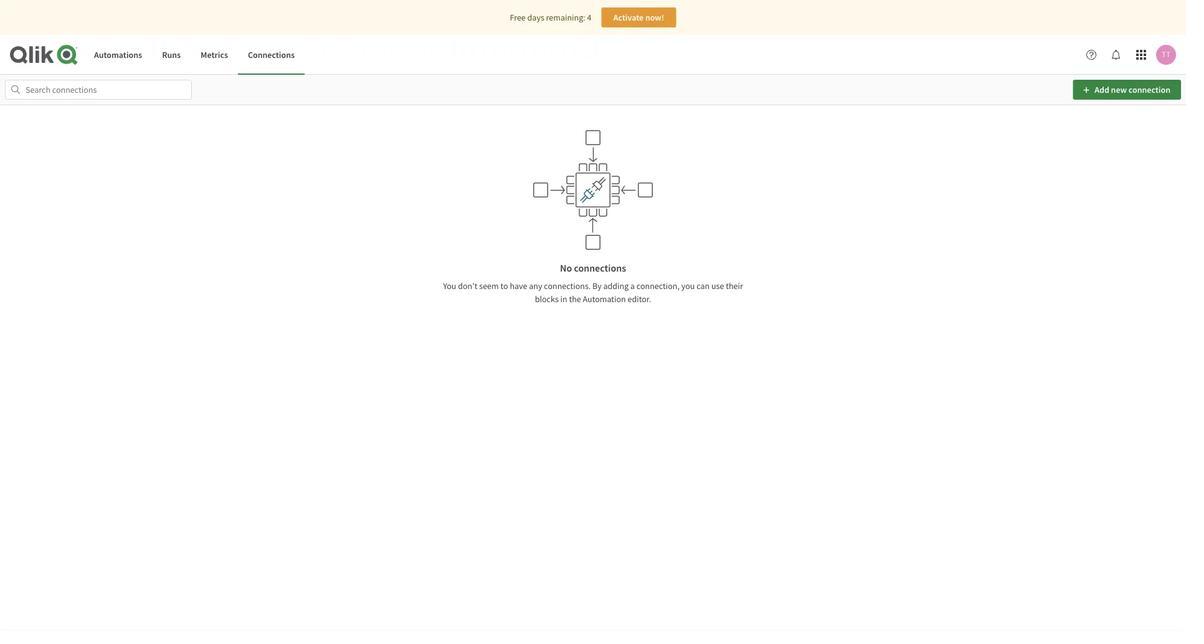 Task type: describe. For each thing, give the bounding box(es) containing it.
automation
[[583, 293, 626, 304]]

metrics button
[[191, 35, 238, 75]]

don't
[[458, 280, 478, 291]]

can
[[697, 280, 710, 291]]

their
[[726, 280, 743, 291]]

to
[[501, 280, 508, 291]]

days
[[528, 12, 545, 23]]

by
[[593, 280, 602, 291]]

runs button
[[152, 35, 191, 75]]

any
[[529, 280, 542, 291]]

Search connections search field
[[5, 80, 192, 100]]

you
[[443, 280, 456, 291]]

connections
[[574, 262, 626, 274]]

add new connection button
[[1073, 80, 1181, 100]]

automations button
[[84, 35, 152, 75]]

connections button
[[238, 35, 305, 75]]

connections.
[[544, 280, 591, 291]]

connection,
[[637, 280, 680, 291]]

you
[[682, 280, 695, 291]]

new
[[1111, 84, 1127, 95]]

adding
[[603, 280, 629, 291]]



Task type: locate. For each thing, give the bounding box(es) containing it.
have
[[510, 280, 527, 291]]

connection
[[1129, 84, 1171, 95]]

seem
[[479, 280, 499, 291]]

add new connection
[[1093, 84, 1171, 95]]

activate
[[614, 12, 644, 23]]

4
[[587, 12, 592, 23]]

automations
[[94, 49, 142, 60]]

activate now!
[[614, 12, 664, 23]]

blocks
[[535, 293, 559, 304]]

free
[[510, 12, 526, 23]]

use
[[712, 280, 724, 291]]

a
[[631, 280, 635, 291]]

tab list
[[84, 35, 305, 75]]

free days remaining: 4
[[510, 12, 592, 23]]

the
[[569, 293, 581, 304]]

now!
[[646, 12, 664, 23]]

connections
[[248, 49, 295, 60]]

in
[[561, 293, 567, 304]]

runs
[[162, 49, 181, 60]]

activate now! link
[[602, 7, 676, 27]]

plus image
[[1084, 86, 1090, 94]]

metrics
[[201, 49, 228, 60]]

terry turtle image
[[1157, 45, 1176, 65]]

no
[[560, 262, 572, 274]]

editor.
[[628, 293, 651, 304]]

add
[[1095, 84, 1110, 95]]

tab list containing automations
[[84, 35, 305, 75]]

remaining:
[[546, 12, 586, 23]]

no connections you don't seem to have any connections. by adding a connection, you can use their blocks in the automation editor.
[[443, 262, 743, 304]]



Task type: vqa. For each thing, say whether or not it's contained in the screenshot.
Values
no



